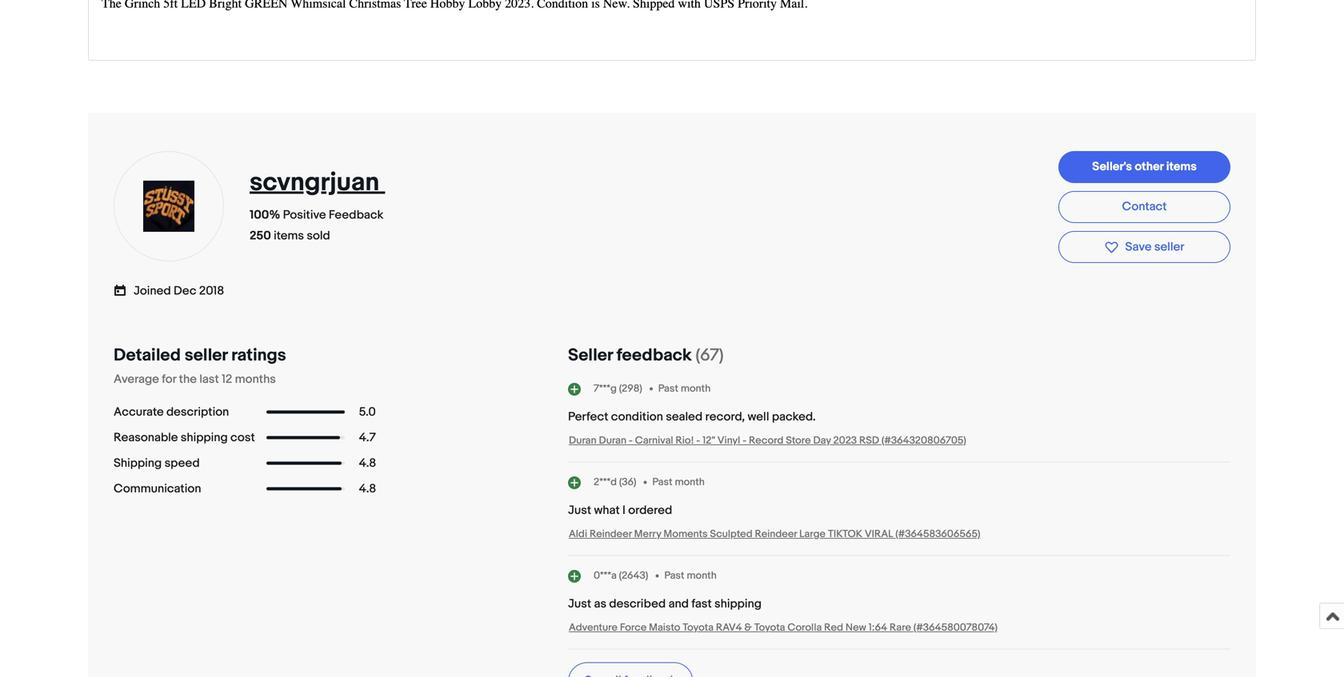 Task type: locate. For each thing, give the bounding box(es) containing it.
2 horizontal spatial -
[[743, 435, 747, 447]]

seller feedback (67)
[[568, 345, 724, 366]]

0***a
[[594, 570, 617, 583]]

- right vinyl
[[743, 435, 747, 447]]

the
[[179, 372, 197, 387]]

0 horizontal spatial seller
[[185, 345, 227, 366]]

0 horizontal spatial shipping
[[181, 431, 228, 445]]

sold
[[307, 229, 330, 243]]

1 vertical spatial past
[[652, 477, 673, 489]]

ratings
[[231, 345, 286, 366]]

seller up last
[[185, 345, 227, 366]]

0 horizontal spatial reindeer
[[590, 528, 632, 541]]

4.8 for shipping speed
[[359, 456, 376, 471]]

2***d (36)
[[594, 477, 636, 489]]

just what i ordered
[[568, 504, 672, 518]]

month up fast
[[687, 570, 717, 583]]

1 vertical spatial items
[[274, 229, 304, 243]]

record
[[749, 435, 784, 447]]

2 4.8 from the top
[[359, 482, 376, 496]]

speed
[[164, 456, 200, 471]]

reindeer left large
[[755, 528, 797, 541]]

toyota
[[683, 622, 714, 634], [754, 622, 785, 634]]

1 vertical spatial seller
[[185, 345, 227, 366]]

1 vertical spatial shipping
[[715, 597, 762, 612]]

0 horizontal spatial -
[[629, 435, 633, 447]]

0 horizontal spatial duran
[[569, 435, 597, 447]]

month up perfect condition sealed record, well packed.
[[681, 383, 711, 395]]

seller's
[[1092, 159, 1132, 174]]

sealed
[[666, 410, 703, 424]]

1 4.8 from the top
[[359, 456, 376, 471]]

1 vertical spatial month
[[675, 477, 705, 489]]

toyota down fast
[[683, 622, 714, 634]]

rav4
[[716, 622, 742, 634]]

past up sealed
[[658, 383, 678, 395]]

(#364583606565)
[[896, 528, 981, 541]]

seller's other items
[[1092, 159, 1197, 174]]

just as described and fast shipping
[[568, 597, 762, 612]]

cost
[[230, 431, 255, 445]]

communication
[[114, 482, 201, 496]]

day
[[813, 435, 831, 447]]

just for just as described and fast shipping
[[568, 597, 591, 612]]

- left carnival
[[629, 435, 633, 447]]

0 vertical spatial just
[[568, 504, 591, 518]]

items down the positive
[[274, 229, 304, 243]]

adventure
[[569, 622, 618, 634]]

force
[[620, 622, 647, 634]]

past
[[658, 383, 678, 395], [652, 477, 673, 489], [664, 570, 685, 583]]

7***g (298)
[[594, 383, 642, 395]]

condition
[[611, 410, 663, 424]]

i
[[623, 504, 626, 518]]

past month up ordered
[[652, 477, 705, 489]]

0 horizontal spatial toyota
[[683, 622, 714, 634]]

contact
[[1122, 199, 1167, 214]]

1 - from the left
[[629, 435, 633, 447]]

vinyl
[[718, 435, 740, 447]]

past up and
[[664, 570, 685, 583]]

1 horizontal spatial shipping
[[715, 597, 762, 612]]

past month up fast
[[664, 570, 717, 583]]

2 vertical spatial past month
[[664, 570, 717, 583]]

1 vertical spatial 4.8
[[359, 482, 376, 496]]

reindeer
[[590, 528, 632, 541], [755, 528, 797, 541]]

month for record,
[[681, 383, 711, 395]]

(#364580078074)
[[914, 622, 998, 634]]

-
[[629, 435, 633, 447], [696, 435, 700, 447], [743, 435, 747, 447]]

4.8
[[359, 456, 376, 471], [359, 482, 376, 496]]

described
[[609, 597, 666, 612]]

seller inside save seller button
[[1154, 240, 1185, 254]]

month
[[681, 383, 711, 395], [675, 477, 705, 489], [687, 570, 717, 583]]

past for i
[[652, 477, 673, 489]]

dec
[[174, 284, 196, 298]]

2 just from the top
[[568, 597, 591, 612]]

past for described
[[664, 570, 685, 583]]

items
[[1166, 159, 1197, 174], [274, 229, 304, 243]]

shipping up rav4
[[715, 597, 762, 612]]

0 vertical spatial shipping
[[181, 431, 228, 445]]

store
[[786, 435, 811, 447]]

contact link
[[1059, 191, 1231, 223]]

1 toyota from the left
[[683, 622, 714, 634]]

seller
[[1154, 240, 1185, 254], [185, 345, 227, 366]]

0 vertical spatial past
[[658, 383, 678, 395]]

1 horizontal spatial toyota
[[754, 622, 785, 634]]

1 horizontal spatial -
[[696, 435, 700, 447]]

joined dec 2018
[[134, 284, 224, 298]]

0 vertical spatial past month
[[658, 383, 711, 395]]

1 horizontal spatial duran
[[599, 435, 627, 447]]

past up ordered
[[652, 477, 673, 489]]

(298)
[[619, 383, 642, 395]]

1 horizontal spatial seller
[[1154, 240, 1185, 254]]

duran
[[569, 435, 597, 447], [599, 435, 627, 447]]

2***d
[[594, 477, 617, 489]]

0 horizontal spatial items
[[274, 229, 304, 243]]

past month for ordered
[[652, 477, 705, 489]]

1 vertical spatial just
[[568, 597, 591, 612]]

toyota right &
[[754, 622, 785, 634]]

past month up sealed
[[658, 383, 711, 395]]

items right "other"
[[1166, 159, 1197, 174]]

rsd
[[859, 435, 879, 447]]

just up aldi
[[568, 504, 591, 518]]

shipping down 'description'
[[181, 431, 228, 445]]

seller right save
[[1154, 240, 1185, 254]]

seller for save
[[1154, 240, 1185, 254]]

large
[[799, 528, 826, 541]]

1 reindeer from the left
[[590, 528, 632, 541]]

month for ordered
[[675, 477, 705, 489]]

0 vertical spatial items
[[1166, 159, 1197, 174]]

just for just what i ordered
[[568, 504, 591, 518]]

just
[[568, 504, 591, 518], [568, 597, 591, 612]]

packed.
[[772, 410, 816, 424]]

1 horizontal spatial reindeer
[[755, 528, 797, 541]]

- left "12""
[[696, 435, 700, 447]]

just left as on the left of the page
[[568, 597, 591, 612]]

1 just from the top
[[568, 504, 591, 518]]

and
[[669, 597, 689, 612]]

shipping
[[181, 431, 228, 445], [715, 597, 762, 612]]

2 vertical spatial past
[[664, 570, 685, 583]]

0 vertical spatial month
[[681, 383, 711, 395]]

0 vertical spatial seller
[[1154, 240, 1185, 254]]

scvngrjuan image
[[143, 181, 194, 232]]

12
[[222, 372, 232, 387]]

0 vertical spatial 4.8
[[359, 456, 376, 471]]

2 - from the left
[[696, 435, 700, 447]]

1 vertical spatial past month
[[652, 477, 705, 489]]

month down rio!
[[675, 477, 705, 489]]

reindeer down the what
[[590, 528, 632, 541]]

past month
[[658, 383, 711, 395], [652, 477, 705, 489], [664, 570, 717, 583]]

2 vertical spatial month
[[687, 570, 717, 583]]

duran duran - carnival rio! -  12"  vinyl -  record store day 2023 rsd (#364320806705) link
[[569, 435, 966, 447]]

aldi reindeer merry moments sculpted reindeer large tiktok viral (#364583606565) link
[[569, 528, 981, 541]]



Task type: describe. For each thing, give the bounding box(es) containing it.
accurate
[[114, 405, 164, 420]]

adventure force maisto toyota rav4 & toyota corolla red new 1:64 rare (#364580078074) link
[[569, 622, 998, 634]]

aldi
[[569, 528, 587, 541]]

new
[[846, 622, 866, 634]]

detailed
[[114, 345, 181, 366]]

average for the last 12 months
[[114, 372, 276, 387]]

rare
[[890, 622, 911, 634]]

rio!
[[676, 435, 694, 447]]

past month for and
[[664, 570, 717, 583]]

items inside 100% positive feedback 250 items sold
[[274, 229, 304, 243]]

duran duran - carnival rio! -  12"  vinyl -  record store day 2023 rsd (#364320806705)
[[569, 435, 966, 447]]

12"
[[703, 435, 715, 447]]

seller for detailed
[[185, 345, 227, 366]]

fast
[[692, 597, 712, 612]]

maisto
[[649, 622, 680, 634]]

seller's other items link
[[1059, 151, 1231, 183]]

month for and
[[687, 570, 717, 583]]

last
[[199, 372, 219, 387]]

shipping
[[114, 456, 162, 471]]

positive
[[283, 208, 326, 222]]

feedback
[[617, 345, 692, 366]]

0***a (2643)
[[594, 570, 648, 583]]

past month for record,
[[658, 383, 711, 395]]

1 horizontal spatial items
[[1166, 159, 1197, 174]]

2023
[[833, 435, 857, 447]]

reasonable shipping cost
[[114, 431, 255, 445]]

tiktok
[[828, 528, 863, 541]]

(36)
[[619, 477, 636, 489]]

sculpted
[[710, 528, 753, 541]]

2 toyota from the left
[[754, 622, 785, 634]]

aldi reindeer merry moments sculpted reindeer large tiktok viral (#364583606565)
[[569, 528, 981, 541]]

joined
[[134, 284, 171, 298]]

ordered
[[628, 504, 672, 518]]

for
[[162, 372, 176, 387]]

seller
[[568, 345, 613, 366]]

&
[[745, 622, 752, 634]]

(#364320806705)
[[882, 435, 966, 447]]

perfect condition sealed record, well packed.
[[568, 410, 816, 424]]

merry
[[634, 528, 661, 541]]

save seller button
[[1059, 231, 1231, 263]]

2 reindeer from the left
[[755, 528, 797, 541]]

perfect
[[568, 410, 608, 424]]

1 duran from the left
[[569, 435, 597, 447]]

detailed seller ratings
[[114, 345, 286, 366]]

100%
[[250, 208, 280, 222]]

accurate description
[[114, 405, 229, 420]]

3 - from the left
[[743, 435, 747, 447]]

text__icon wrapper image
[[114, 283, 134, 297]]

average
[[114, 372, 159, 387]]

description
[[166, 405, 229, 420]]

what
[[594, 504, 620, 518]]

2 duran from the left
[[599, 435, 627, 447]]

4.8 for communication
[[359, 482, 376, 496]]

100% positive feedback 250 items sold
[[250, 208, 384, 243]]

2018
[[199, 284, 224, 298]]

250
[[250, 229, 271, 243]]

scvngrjuan
[[250, 167, 379, 198]]

carnival
[[635, 435, 673, 447]]

4.7
[[359, 431, 376, 445]]

1:64
[[869, 622, 887, 634]]

moments
[[664, 528, 708, 541]]

7***g
[[594, 383, 617, 395]]

save seller
[[1125, 240, 1185, 254]]

as
[[594, 597, 607, 612]]

reasonable
[[114, 431, 178, 445]]

red
[[824, 622, 843, 634]]

feedback
[[329, 208, 384, 222]]

record,
[[705, 410, 745, 424]]

other
[[1135, 159, 1164, 174]]

scvngrjuan link
[[250, 167, 385, 198]]

adventure force maisto toyota rav4 & toyota corolla red new 1:64 rare (#364580078074)
[[569, 622, 998, 634]]

shipping speed
[[114, 456, 200, 471]]

well
[[748, 410, 769, 424]]

save
[[1125, 240, 1152, 254]]

viral
[[865, 528, 893, 541]]

(67)
[[696, 345, 724, 366]]

past for sealed
[[658, 383, 678, 395]]

(2643)
[[619, 570, 648, 583]]

5.0
[[359, 405, 376, 420]]

corolla
[[788, 622, 822, 634]]



Task type: vqa. For each thing, say whether or not it's contained in the screenshot.
shipping to: 90005 at the bottom left of page
no



